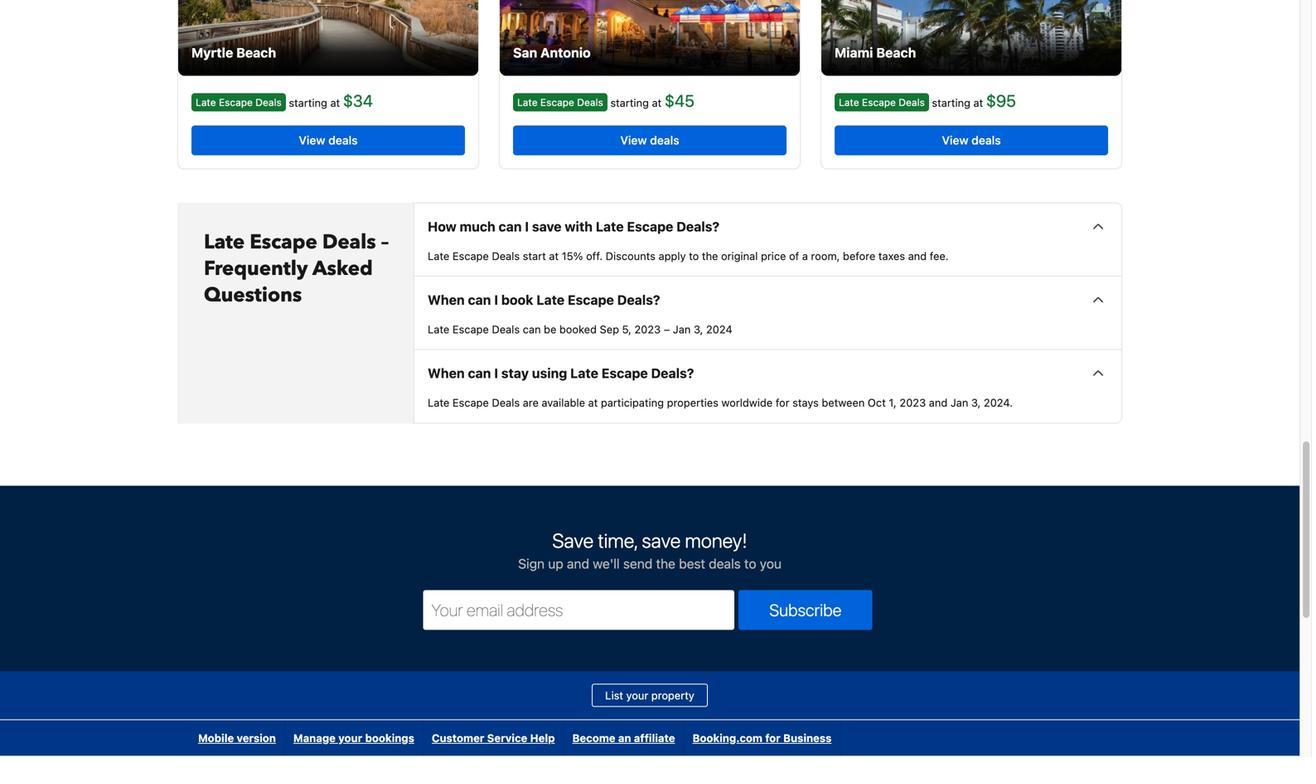 Task type: locate. For each thing, give the bounding box(es) containing it.
– right 5,
[[664, 323, 670, 336]]

and inside how much can i save with late escape deals? region
[[908, 250, 927, 262]]

0 horizontal spatial save
[[532, 219, 562, 235]]

how much can i save with late escape deals?
[[428, 219, 720, 235]]

2 vertical spatial i
[[494, 366, 498, 381]]

at left the $45
[[652, 97, 662, 109]]

1 view from the left
[[299, 133, 325, 147]]

deals? inside how much can i save with late escape deals? dropdown button
[[677, 219, 720, 235]]

escape up questions
[[250, 229, 317, 256]]

when can i book late escape deals?
[[428, 292, 660, 308]]

–
[[381, 229, 389, 256], [664, 323, 670, 336]]

starting inside late escape deals starting at $45
[[610, 97, 649, 109]]

apply
[[659, 250, 686, 262]]

late escape deals are available at participating properties worldwide for stays between oct 1, 2023 and jan 3, 2024.
[[428, 397, 1013, 409]]

1 horizontal spatial the
[[702, 250, 718, 262]]

i for book
[[494, 292, 498, 308]]

beach for $34
[[236, 45, 276, 61]]

save up send
[[642, 529, 681, 552]]

deals for $45
[[650, 133, 679, 147]]

discounts
[[606, 250, 656, 262]]

escape inside the 'late escape deals – frequently asked questions'
[[250, 229, 317, 256]]

3 view deals link from the left
[[835, 126, 1108, 155]]

at right available
[[588, 397, 598, 409]]

starting inside late escape deals starting at $34
[[289, 97, 327, 109]]

escape down 'san antonio'
[[540, 97, 574, 108]]

starting left $95
[[932, 97, 971, 109]]

your for manage
[[338, 732, 362, 745]]

between
[[822, 397, 865, 409]]

escape down myrtle beach
[[219, 97, 253, 108]]

0 horizontal spatial view deals link
[[191, 126, 465, 155]]

to right apply
[[689, 250, 699, 262]]

i for stay
[[494, 366, 498, 381]]

1 vertical spatial 3,
[[971, 397, 981, 409]]

view deals for $45
[[620, 133, 679, 147]]

can left be
[[523, 323, 541, 336]]

0 vertical spatial 3,
[[694, 323, 703, 336]]

the
[[702, 250, 718, 262], [656, 556, 676, 572]]

at inside late escape deals starting at $95
[[974, 97, 983, 109]]

escape down miami beach
[[862, 97, 896, 108]]

deals? up 5,
[[617, 292, 660, 308]]

view deals down $95
[[942, 133, 1001, 147]]

2 view deals link from the left
[[513, 126, 787, 155]]

1 horizontal spatial –
[[664, 323, 670, 336]]

at inside late escape deals starting at $34
[[330, 97, 340, 109]]

1 horizontal spatial view deals link
[[513, 126, 787, 155]]

view deals down the $45
[[620, 133, 679, 147]]

book
[[501, 292, 533, 308]]

2 when from the top
[[428, 366, 465, 381]]

late inside the 'late escape deals – frequently asked questions'
[[204, 229, 245, 256]]

booking.com
[[693, 732, 763, 745]]

0 horizontal spatial 2023
[[635, 323, 661, 336]]

0 horizontal spatial 3,
[[694, 323, 703, 336]]

1 when from the top
[[428, 292, 465, 308]]

view down late escape deals starting at $45
[[620, 133, 647, 147]]

3, left 2024
[[694, 323, 703, 336]]

i
[[525, 219, 529, 235], [494, 292, 498, 308], [494, 366, 498, 381]]

view down late escape deals starting at $34
[[299, 133, 325, 147]]

0 horizontal spatial view
[[299, 133, 325, 147]]

1 horizontal spatial view
[[620, 133, 647, 147]]

0 vertical spatial and
[[908, 250, 927, 262]]

deals for $34
[[256, 97, 282, 108]]

2 horizontal spatial and
[[929, 397, 948, 409]]

1 vertical spatial and
[[929, 397, 948, 409]]

starting left $34
[[289, 97, 327, 109]]

view deals link down $34
[[191, 126, 465, 155]]

deals down $95
[[972, 133, 1001, 147]]

beach inside 'link'
[[236, 45, 276, 61]]

0 horizontal spatial starting
[[289, 97, 327, 109]]

late for late escape deals can be booked sep 5, 2023 – jan 3, 2024
[[428, 323, 450, 336]]

1 horizontal spatial save
[[642, 529, 681, 552]]

jan left 2024
[[673, 323, 691, 336]]

save left with
[[532, 219, 562, 235]]

escape inside when can i book late escape deals? region
[[453, 323, 489, 336]]

original
[[721, 250, 758, 262]]

1 vertical spatial the
[[656, 556, 676, 572]]

are
[[523, 397, 539, 409]]

2023 right 5,
[[635, 323, 661, 336]]

at left $34
[[330, 97, 340, 109]]

2 horizontal spatial view deals link
[[835, 126, 1108, 155]]

escape inside when can i stay using late escape deals? region
[[453, 397, 489, 409]]

save
[[532, 219, 562, 235], [642, 529, 681, 552]]

5,
[[622, 323, 632, 336]]

2 horizontal spatial view deals
[[942, 133, 1001, 147]]

can inside when can i stay using late escape deals? dropdown button
[[468, 366, 491, 381]]

3, left 2024.
[[971, 397, 981, 409]]

price
[[761, 250, 786, 262]]

escape inside when can i book late escape deals? dropdown button
[[568, 292, 614, 308]]

1 vertical spatial for
[[765, 732, 781, 745]]

late inside late escape deals starting at $95
[[839, 97, 859, 108]]

your
[[626, 690, 648, 702], [338, 732, 362, 745]]

deals down the $45
[[650, 133, 679, 147]]

version
[[237, 732, 276, 745]]

$95
[[986, 91, 1016, 110]]

2 vertical spatial and
[[567, 556, 589, 572]]

2023 right '1,'
[[900, 397, 926, 409]]

deals?
[[677, 219, 720, 235], [617, 292, 660, 308], [651, 366, 694, 381]]

1 horizontal spatial to
[[744, 556, 756, 572]]

escape inside late escape deals starting at $34
[[219, 97, 253, 108]]

1 vertical spatial 2023
[[900, 397, 926, 409]]

escape up "participating"
[[602, 366, 648, 381]]

escape inside late escape deals starting at $45
[[540, 97, 574, 108]]

1 vertical spatial deals?
[[617, 292, 660, 308]]

– inside the 'late escape deals – frequently asked questions'
[[381, 229, 389, 256]]

when can i book late escape deals? button
[[414, 277, 1122, 323]]

2023 inside when can i book late escape deals? region
[[635, 323, 661, 336]]

deals? up late escape deals start at 15% off. discounts apply to the original price of a room, before taxes and fee.
[[677, 219, 720, 235]]

and right '1,'
[[929, 397, 948, 409]]

beach right myrtle
[[236, 45, 276, 61]]

how
[[428, 219, 457, 235]]

0 vertical spatial jan
[[673, 323, 691, 336]]

i up start
[[525, 219, 529, 235]]

0 horizontal spatial jan
[[673, 323, 691, 336]]

for
[[776, 397, 790, 409], [765, 732, 781, 745]]

view deals link down the $45
[[513, 126, 787, 155]]

3 starting from the left
[[932, 97, 971, 109]]

0 vertical spatial the
[[702, 250, 718, 262]]

of
[[789, 250, 799, 262]]

at
[[330, 97, 340, 109], [652, 97, 662, 109], [974, 97, 983, 109], [549, 250, 559, 262], [588, 397, 598, 409]]

view down late escape deals starting at $95
[[942, 133, 969, 147]]

1 view deals link from the left
[[191, 126, 465, 155]]

i left book
[[494, 292, 498, 308]]

1 starting from the left
[[289, 97, 327, 109]]

0 horizontal spatial your
[[338, 732, 362, 745]]

0 vertical spatial save
[[532, 219, 562, 235]]

we'll
[[593, 556, 620, 572]]

deals inside late escape deals starting at $34
[[256, 97, 282, 108]]

view deals
[[299, 133, 358, 147], [620, 133, 679, 147], [942, 133, 1001, 147]]

1 vertical spatial when
[[428, 366, 465, 381]]

become an affiliate link
[[564, 721, 683, 756]]

2 vertical spatial deals?
[[651, 366, 694, 381]]

escape for late escape deals – frequently asked questions
[[250, 229, 317, 256]]

deals
[[256, 97, 282, 108], [577, 97, 603, 108], [899, 97, 925, 108], [322, 229, 376, 256], [492, 250, 520, 262], [492, 323, 520, 336], [492, 397, 520, 409]]

0 vertical spatial –
[[381, 229, 389, 256]]

3, inside when can i stay using late escape deals? region
[[971, 397, 981, 409]]

0 vertical spatial to
[[689, 250, 699, 262]]

1 horizontal spatial jan
[[951, 397, 968, 409]]

2 starting from the left
[[610, 97, 649, 109]]

3,
[[694, 323, 703, 336], [971, 397, 981, 409]]

escape up discounts
[[627, 219, 673, 235]]

jan left 2024.
[[951, 397, 968, 409]]

0 horizontal spatial –
[[381, 229, 389, 256]]

deals inside the 'late escape deals – frequently asked questions'
[[322, 229, 376, 256]]

1 vertical spatial jan
[[951, 397, 968, 409]]

room,
[[811, 250, 840, 262]]

beach
[[236, 45, 276, 61], [876, 45, 916, 61]]

3 view from the left
[[942, 133, 969, 147]]

and right up
[[567, 556, 589, 572]]

1 horizontal spatial 2023
[[900, 397, 926, 409]]

starting left the $45
[[610, 97, 649, 109]]

business
[[783, 732, 832, 745]]

1 horizontal spatial and
[[908, 250, 927, 262]]

stay
[[501, 366, 529, 381]]

deals? up properties
[[651, 366, 694, 381]]

escape
[[219, 97, 253, 108], [540, 97, 574, 108], [862, 97, 896, 108], [627, 219, 673, 235], [250, 229, 317, 256], [453, 250, 489, 262], [568, 292, 614, 308], [453, 323, 489, 336], [602, 366, 648, 381], [453, 397, 489, 409]]

0 horizontal spatial the
[[656, 556, 676, 572]]

deals down money!
[[709, 556, 741, 572]]

and
[[908, 250, 927, 262], [929, 397, 948, 409], [567, 556, 589, 572]]

1 beach from the left
[[236, 45, 276, 61]]

2 beach from the left
[[876, 45, 916, 61]]

jan
[[673, 323, 691, 336], [951, 397, 968, 409]]

your for list
[[626, 690, 648, 702]]

late escape deals – frequently asked questions
[[204, 229, 389, 309]]

0 horizontal spatial view deals
[[299, 133, 358, 147]]

late escape deals starting at $95
[[839, 91, 1016, 110]]

0 vertical spatial i
[[525, 219, 529, 235]]

2 horizontal spatial starting
[[932, 97, 971, 109]]

affiliate
[[634, 732, 675, 745]]

0 vertical spatial your
[[626, 690, 648, 702]]

late for late escape deals starting at $95
[[839, 97, 859, 108]]

1 vertical spatial to
[[744, 556, 756, 572]]

deals for $34
[[328, 133, 358, 147]]

late
[[196, 97, 216, 108], [517, 97, 538, 108], [839, 97, 859, 108], [596, 219, 624, 235], [204, 229, 245, 256], [428, 250, 450, 262], [537, 292, 565, 308], [428, 323, 450, 336], [570, 366, 598, 381], [428, 397, 450, 409]]

1 horizontal spatial your
[[626, 690, 648, 702]]

view
[[299, 133, 325, 147], [620, 133, 647, 147], [942, 133, 969, 147]]

deals down $34
[[328, 133, 358, 147]]

how much can i save with late escape deals? button
[[414, 204, 1122, 250]]

for left stays
[[776, 397, 790, 409]]

customer
[[432, 732, 484, 745]]

starting for $95
[[932, 97, 971, 109]]

view deals link
[[191, 126, 465, 155], [513, 126, 787, 155], [835, 126, 1108, 155]]

jan inside when can i stay using late escape deals? region
[[951, 397, 968, 409]]

1 horizontal spatial beach
[[876, 45, 916, 61]]

starting
[[289, 97, 327, 109], [610, 97, 649, 109], [932, 97, 971, 109]]

can left book
[[468, 292, 491, 308]]

your inside "list your property" link
[[626, 690, 648, 702]]

at left $95
[[974, 97, 983, 109]]

escape inside late escape deals starting at $95
[[862, 97, 896, 108]]

3, inside when can i book late escape deals? region
[[694, 323, 703, 336]]

late inside late escape deals starting at $34
[[196, 97, 216, 108]]

jan inside when can i book late escape deals? region
[[673, 323, 691, 336]]

save time, save money! footer
[[0, 485, 1300, 758]]

when left book
[[428, 292, 465, 308]]

at inside late escape deals starting at $45
[[652, 97, 662, 109]]

2 horizontal spatial view
[[942, 133, 969, 147]]

i left stay at the left
[[494, 366, 498, 381]]

stays
[[793, 397, 819, 409]]

the inside save time, save money! sign up and we'll send the best deals to you
[[656, 556, 676, 572]]

1 view deals from the left
[[299, 133, 358, 147]]

navigation
[[190, 721, 841, 756]]

2 view deals from the left
[[620, 133, 679, 147]]

1 vertical spatial –
[[664, 323, 670, 336]]

your inside 'manage your bookings' link
[[338, 732, 362, 745]]

1 horizontal spatial view deals
[[620, 133, 679, 147]]

view deals down $34
[[299, 133, 358, 147]]

escape down 'when can i book late escape deals?'
[[453, 323, 489, 336]]

beach right miami
[[876, 45, 916, 61]]

starting inside late escape deals starting at $95
[[932, 97, 971, 109]]

the left original
[[702, 250, 718, 262]]

– right asked
[[381, 229, 389, 256]]

view deals link for $34
[[191, 126, 465, 155]]

can left stay at the left
[[468, 366, 491, 381]]

1 horizontal spatial starting
[[610, 97, 649, 109]]

3 view deals from the left
[[942, 133, 1001, 147]]

when left stay at the left
[[428, 366, 465, 381]]

view deals link for $45
[[513, 126, 787, 155]]

escape inside how much can i save with late escape deals? region
[[453, 250, 489, 262]]

late inside late escape deals starting at $45
[[517, 97, 538, 108]]

and left the fee. on the right top of the page
[[908, 250, 927, 262]]

$45
[[665, 91, 695, 110]]

15%
[[562, 250, 583, 262]]

1 horizontal spatial 3,
[[971, 397, 981, 409]]

deals inside late escape deals starting at $95
[[899, 97, 925, 108]]

0 vertical spatial deals?
[[677, 219, 720, 235]]

your right list
[[626, 690, 648, 702]]

1 vertical spatial save
[[642, 529, 681, 552]]

0 vertical spatial for
[[776, 397, 790, 409]]

deals inside late escape deals starting at $45
[[577, 97, 603, 108]]

can inside when can i book late escape deals? region
[[523, 323, 541, 336]]

can right much
[[499, 219, 522, 235]]

escape left the are
[[453, 397, 489, 409]]

0 horizontal spatial and
[[567, 556, 589, 572]]

0 horizontal spatial to
[[689, 250, 699, 262]]

0 horizontal spatial beach
[[236, 45, 276, 61]]

mobile version
[[198, 732, 276, 745]]

view deals link down $95
[[835, 126, 1108, 155]]

0 vertical spatial 2023
[[635, 323, 661, 336]]

can inside how much can i save with late escape deals? dropdown button
[[499, 219, 522, 235]]

0 vertical spatial when
[[428, 292, 465, 308]]

escape up 'late escape deals can be booked sep 5, 2023 – jan 3, 2024'
[[568, 292, 614, 308]]

1 vertical spatial your
[[338, 732, 362, 745]]

for left business
[[765, 732, 781, 745]]

to left you
[[744, 556, 756, 572]]

escape inside when can i stay using late escape deals? dropdown button
[[602, 366, 648, 381]]

and inside save time, save money! sign up and we'll send the best deals to you
[[567, 556, 589, 572]]

your right manage at the left
[[338, 732, 362, 745]]

navigation containing mobile version
[[190, 721, 841, 756]]

1 vertical spatial i
[[494, 292, 498, 308]]

the inside how much can i save with late escape deals? region
[[702, 250, 718, 262]]

the left the best
[[656, 556, 676, 572]]

– inside when can i book late escape deals? region
[[664, 323, 670, 336]]

to
[[689, 250, 699, 262], [744, 556, 756, 572]]

2 view from the left
[[620, 133, 647, 147]]

sep
[[600, 323, 619, 336]]

list your property
[[605, 690, 695, 702]]

view deals for $95
[[942, 133, 1001, 147]]

escape down much
[[453, 250, 489, 262]]

booking.com for business link
[[684, 721, 840, 756]]

property
[[651, 690, 695, 702]]

subscribe button
[[739, 590, 873, 630]]



Task type: vqa. For each thing, say whether or not it's contained in the screenshot.
1,
yes



Task type: describe. For each thing, give the bounding box(es) containing it.
save time, save money! sign up and we'll send the best deals to you
[[518, 529, 782, 572]]

starting for $45
[[610, 97, 649, 109]]

when can i stay using late escape deals? button
[[414, 350, 1122, 397]]

to inside how much can i save with late escape deals? region
[[689, 250, 699, 262]]

2023 inside when can i stay using late escape deals? region
[[900, 397, 926, 409]]

escape inside how much can i save with late escape deals? dropdown button
[[627, 219, 673, 235]]

escape for late escape deals start at 15% off. discounts apply to the original price of a room, before taxes and fee.
[[453, 250, 489, 262]]

list your property link
[[592, 684, 708, 707]]

deals for $45
[[577, 97, 603, 108]]

at left 15%
[[549, 250, 559, 262]]

deals? inside when can i stay using late escape deals? dropdown button
[[651, 366, 694, 381]]

late for late escape deals starting at $34
[[196, 97, 216, 108]]

booked
[[560, 323, 597, 336]]

san antonio link
[[500, 0, 800, 76]]

view for $95
[[942, 133, 969, 147]]

beach for $95
[[876, 45, 916, 61]]

when for when can i stay using late escape deals?
[[428, 366, 465, 381]]

late escape deals can be booked sep 5, 2023 – jan 3, 2024
[[428, 323, 733, 336]]

booking.com for business
[[693, 732, 832, 745]]

escape for late escape deals starting at $95
[[862, 97, 896, 108]]

deals for $95
[[899, 97, 925, 108]]

late escape deals starting at $45
[[517, 91, 695, 110]]

much
[[460, 219, 496, 235]]

view deals link for $95
[[835, 126, 1108, 155]]

when for when can i book late escape deals?
[[428, 292, 465, 308]]

taxes
[[879, 250, 905, 262]]

at for $95
[[974, 97, 983, 109]]

when can i stay using late escape deals?
[[428, 366, 694, 381]]

save inside dropdown button
[[532, 219, 562, 235]]

view for $34
[[299, 133, 325, 147]]

participating
[[601, 397, 664, 409]]

late for late escape deals start at 15% off. discounts apply to the original price of a room, before taxes and fee.
[[428, 250, 450, 262]]

for inside when can i stay using late escape deals? region
[[776, 397, 790, 409]]

properties
[[667, 397, 719, 409]]

deals for booked
[[492, 323, 520, 336]]

late for late escape deals – frequently asked questions
[[204, 229, 245, 256]]

late escape deals start at 15% off. discounts apply to the original price of a room, before taxes and fee.
[[428, 250, 949, 262]]

list
[[605, 690, 623, 702]]

to inside save time, save money! sign up and we'll send the best deals to you
[[744, 556, 756, 572]]

and inside when can i stay using late escape deals? region
[[929, 397, 948, 409]]

at for $34
[[330, 97, 340, 109]]

before
[[843, 250, 876, 262]]

miami beach
[[835, 45, 916, 61]]

escape for late escape deals can be booked sep 5, 2023 – jan 3, 2024
[[453, 323, 489, 336]]

best
[[679, 556, 705, 572]]

start
[[523, 250, 546, 262]]

can inside when can i book late escape deals? dropdown button
[[468, 292, 491, 308]]

with
[[565, 219, 593, 235]]

miami beach link
[[822, 0, 1122, 76]]

up
[[548, 556, 564, 572]]

you
[[760, 556, 782, 572]]

late escape deals starting at $34
[[196, 91, 373, 110]]

escape for late escape deals are available at participating properties worldwide for stays between oct 1, 2023 and jan 3, 2024.
[[453, 397, 489, 409]]

available
[[542, 397, 585, 409]]

frequently
[[204, 255, 308, 283]]

mobile version link
[[190, 721, 284, 756]]

starting for $34
[[289, 97, 327, 109]]

customer service help
[[432, 732, 555, 745]]

deals for 15%
[[492, 250, 520, 262]]

view deals for $34
[[299, 133, 358, 147]]

questions
[[204, 282, 302, 309]]

asked
[[313, 255, 373, 283]]

deals for at
[[492, 397, 520, 409]]

myrtle beach
[[191, 45, 276, 61]]

deals for asked
[[322, 229, 376, 256]]

myrtle
[[191, 45, 233, 61]]

san antonio
[[513, 45, 591, 61]]

be
[[544, 323, 557, 336]]

$34
[[343, 91, 373, 110]]

customer service help link
[[424, 721, 563, 756]]

myrtle beach link
[[178, 0, 478, 76]]

service
[[487, 732, 527, 745]]

how much can i save with late escape deals? region
[[414, 250, 1122, 276]]

manage
[[293, 732, 336, 745]]

antonio
[[541, 45, 591, 61]]

oct
[[868, 397, 886, 409]]

become an affiliate
[[572, 732, 675, 745]]

2024.
[[984, 397, 1013, 409]]

2024
[[706, 323, 733, 336]]

using
[[532, 366, 567, 381]]

subscribe
[[769, 600, 842, 620]]

for inside "save time, save money!" 'footer'
[[765, 732, 781, 745]]

save inside save time, save money! sign up and we'll send the best deals to you
[[642, 529, 681, 552]]

mobile
[[198, 732, 234, 745]]

when can i book late escape deals? region
[[414, 323, 1122, 350]]

at for $45
[[652, 97, 662, 109]]

navigation inside "save time, save money!" 'footer'
[[190, 721, 841, 756]]

save
[[552, 529, 594, 552]]

Your email address email field
[[423, 590, 735, 630]]

bookings
[[365, 732, 414, 745]]

late for late escape deals starting at $45
[[517, 97, 538, 108]]

miami
[[835, 45, 873, 61]]

off.
[[586, 250, 603, 262]]

time,
[[598, 529, 638, 552]]

view for $45
[[620, 133, 647, 147]]

fee.
[[930, 250, 949, 262]]

worldwide
[[722, 397, 773, 409]]

an
[[618, 732, 631, 745]]

escape for late escape deals starting at $34
[[219, 97, 253, 108]]

1,
[[889, 397, 897, 409]]

deals for $95
[[972, 133, 1001, 147]]

a
[[802, 250, 808, 262]]

money!
[[685, 529, 748, 552]]

deals? inside when can i book late escape deals? dropdown button
[[617, 292, 660, 308]]

manage your bookings link
[[285, 721, 423, 756]]

when can i stay using late escape deals? region
[[414, 397, 1122, 423]]

deals inside save time, save money! sign up and we'll send the best deals to you
[[709, 556, 741, 572]]

sign
[[518, 556, 545, 572]]

escape for late escape deals starting at $45
[[540, 97, 574, 108]]

help
[[530, 732, 555, 745]]

manage your bookings
[[293, 732, 414, 745]]

late for late escape deals are available at participating properties worldwide for stays between oct 1, 2023 and jan 3, 2024.
[[428, 397, 450, 409]]

become
[[572, 732, 616, 745]]

san
[[513, 45, 537, 61]]



